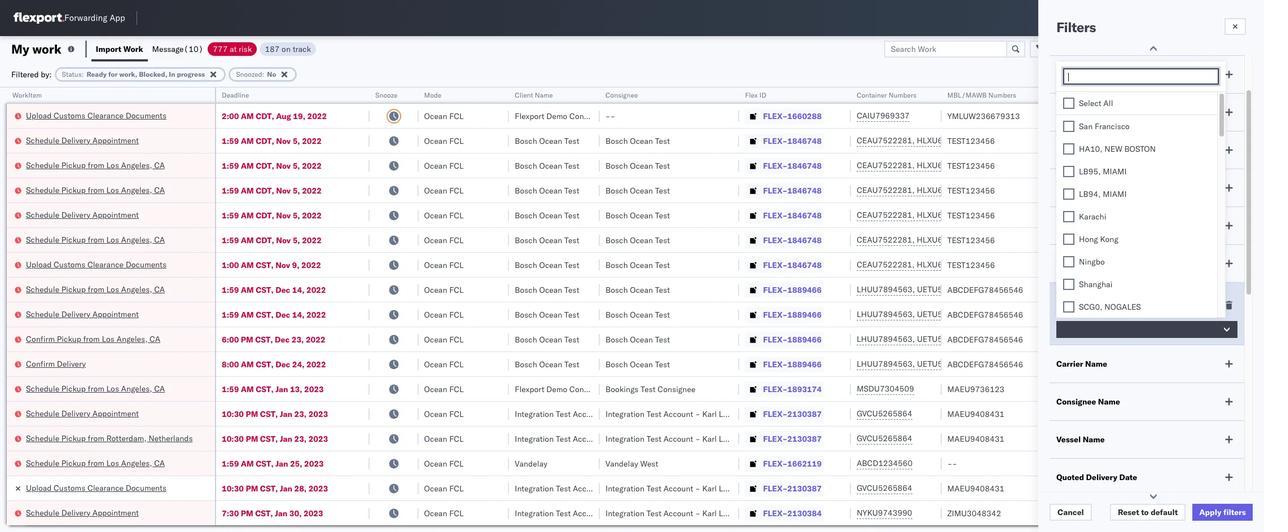 Task type: describe. For each thing, give the bounding box(es) containing it.
schedule delivery appointment button for 10:30 pm cst, jan 23, 2023
[[26, 408, 139, 420]]

pickup for 6th schedule pickup from los angeles, ca button
[[61, 458, 86, 468]]

container
[[857, 91, 887, 99]]

4 cdt, from the top
[[256, 185, 274, 196]]

11 flex- from the top
[[763, 359, 788, 369]]

app
[[110, 13, 125, 23]]

arrival port
[[1057, 221, 1100, 231]]

2 schedule delivery appointment from the top
[[26, 210, 139, 220]]

angeles, for fourth schedule pickup from los angeles, ca link from the top
[[121, 284, 152, 294]]

4 schedule from the top
[[26, 210, 59, 220]]

3 upload customs clearance documents link from the top
[[26, 482, 167, 494]]

9 schedule from the top
[[26, 408, 59, 419]]

abcdefg78456546 for confirm delivery
[[948, 359, 1023, 369]]

5 fcl from the top
[[449, 210, 464, 220]]

16 fcl from the top
[[449, 483, 464, 494]]

jawla for schedule pickup from los angeles, ca
[[1149, 161, 1169, 171]]

on
[[282, 44, 291, 54]]

jan down "13,"
[[280, 409, 292, 419]]

angeles, for second schedule pickup from los angeles, ca link from the bottom
[[121, 384, 152, 394]]

pm right 6:00
[[241, 334, 253, 345]]

jawla for schedule delivery appointment
[[1149, 136, 1169, 146]]

nogales
[[1105, 302, 1141, 312]]

1889466 for schedule pickup from los angeles, ca
[[788, 285, 822, 295]]

1 schedule pickup from los angeles, ca button from the top
[[26, 159, 165, 172]]

11 schedule from the top
[[26, 458, 59, 468]]

6 schedule from the top
[[26, 284, 59, 294]]

1 upload customs clearance documents link from the top
[[26, 110, 167, 121]]

new
[[1105, 144, 1123, 154]]

1 jawla from the top
[[1149, 111, 1169, 121]]

2023 for schedule delivery appointment link associated with 10:30 pm cst, jan 23, 2023
[[309, 409, 328, 419]]

19,
[[293, 111, 305, 121]]

schedule pickup from los angeles, ca for 1st schedule pickup from los angeles, ca link from the top of the page
[[26, 160, 165, 170]]

3 cdt, from the top
[[256, 161, 274, 171]]

flex-1893174
[[763, 384, 822, 394]]

confirm delivery link
[[26, 358, 86, 369]]

187 on track
[[265, 44, 311, 54]]

9,
[[292, 260, 300, 270]]

4 flex- from the top
[[763, 185, 788, 196]]

3 gvcu5265864 from the top
[[857, 483, 912, 493]]

flex-1662119
[[763, 459, 822, 469]]

miami for lb94, miami
[[1103, 189, 1127, 199]]

2:00 am cdt, aug 19, 2022
[[222, 111, 327, 121]]

9 am from the top
[[241, 310, 254, 320]]

work,
[[119, 70, 137, 78]]

appointment for 10:30 pm cst, jan 23, 2023
[[92, 408, 139, 419]]

5 am from the top
[[241, 210, 254, 220]]

8 schedule from the top
[[26, 384, 59, 394]]

6 am from the top
[[241, 235, 254, 245]]

from for fourth schedule pickup from los angeles, ca link from the top
[[88, 284, 104, 294]]

1 ocean fcl from the top
[[424, 111, 464, 121]]

lhuu7894563, for schedule pickup from los angeles, ca
[[857, 284, 915, 295]]

cst, down the 1:59 am cst, jan 13, 2023
[[260, 409, 278, 419]]

ceau7522281, hlxu6269489, hlxu8034992 for 1st schedule pickup from los angeles, ca link from the top of the page
[[857, 160, 1032, 170]]

fcl for schedule delivery appointment link for 7:30 pm cst, jan 30, 2023
[[449, 508, 464, 518]]

(10)
[[184, 44, 203, 54]]

1:59 am cdt, nov 5, 2022 for 3rd schedule pickup from los angeles, ca link
[[222, 235, 322, 245]]

4 am from the top
[[241, 185, 254, 196]]

ha10, new boston
[[1079, 144, 1156, 154]]

24,
[[292, 359, 305, 369]]

boston
[[1125, 144, 1156, 154]]

cst, up 6:00 pm cst, dec 23, 2022
[[256, 310, 274, 320]]

carrier name
[[1057, 359, 1107, 369]]

pickup for fifth schedule pickup from los angeles, ca button
[[61, 384, 86, 394]]

ocean fcl for fourth schedule pickup from los angeles, ca link from the top
[[424, 285, 464, 295]]

omkar savant for abcdefg78456546
[[1122, 334, 1172, 345]]

4 hlxu6269489, from the top
[[917, 210, 975, 220]]

3 schedule pickup from los angeles, ca button from the top
[[26, 234, 165, 246]]

apply
[[1200, 507, 1222, 518]]

12 am from the top
[[241, 459, 254, 469]]

terminal
[[1057, 296, 1090, 306]]

13 flex- from the top
[[763, 409, 788, 419]]

my
[[11, 41, 29, 57]]

1:59 for 5th schedule pickup from los angeles, ca link from the bottom of the page
[[222, 185, 239, 196]]

2 hlxu8034992 from the top
[[977, 160, 1032, 170]]

3 schedule pickup from los angeles, ca link from the top
[[26, 234, 165, 245]]

consignee inside button
[[606, 91, 638, 99]]

2 customs from the top
[[54, 259, 85, 270]]

filtered
[[11, 69, 39, 79]]

1 hlxu6269489, from the top
[[917, 135, 975, 146]]

pickup for schedule pickup from rotterdam, netherlands button
[[61, 433, 86, 443]]

3 10:30 from the top
[[222, 483, 244, 494]]

miami for lb95, miami
[[1103, 167, 1127, 177]]

1 hlxu8034992 from the top
[[977, 135, 1032, 146]]

3 test123456 from the top
[[948, 185, 995, 196]]

2023 right 28,
[[309, 483, 328, 494]]

7 flex- from the top
[[763, 260, 788, 270]]

departure port
[[1057, 183, 1113, 193]]

2 upload customs clearance documents link from the top
[[26, 259, 167, 270]]

jan left 25,
[[276, 459, 288, 469]]

1662119
[[788, 459, 822, 469]]

2 upload customs clearance documents from the top
[[26, 259, 167, 270]]

14, for schedule pickup from los angeles, ca
[[292, 285, 305, 295]]

3 2130387 from the top
[[788, 483, 822, 494]]

13,
[[290, 384, 302, 394]]

fcl for schedule delivery appointment link associated with 10:30 pm cst, jan 23, 2023
[[449, 409, 464, 419]]

3 flex-2130387 from the top
[[763, 483, 822, 494]]

1:59 for 1st schedule pickup from los angeles, ca link from the top of the page
[[222, 161, 239, 171]]

ocean fcl for 1st schedule pickup from los angeles, ca link from the top of the page
[[424, 161, 464, 171]]

netherlands
[[149, 433, 193, 443]]

9 flex- from the top
[[763, 310, 788, 320]]

3 flex-1846748 from the top
[[763, 185, 822, 196]]

schedule pickup from los angeles, ca for second schedule pickup from los angeles, ca link from the bottom
[[26, 384, 165, 394]]

clearance for 1st upload customs clearance documents button from the bottom
[[87, 259, 124, 270]]

5 schedule pickup from los angeles, ca link from the top
[[26, 383, 165, 394]]

uetu5238478 for confirm delivery
[[917, 359, 972, 369]]

2 schedule pickup from los angeles, ca link from the top
[[26, 184, 165, 196]]

0 horizontal spatial --
[[606, 111, 615, 121]]

vessel name
[[1057, 435, 1105, 445]]

work
[[123, 44, 143, 54]]

vandelay for vandelay
[[515, 459, 547, 469]]

lb94,
[[1079, 189, 1101, 199]]

2022 for 1st schedule pickup from los angeles, ca link from the top of the page
[[302, 161, 322, 171]]

filters
[[1224, 507, 1246, 518]]

7:30
[[222, 508, 239, 518]]

filters
[[1057, 19, 1096, 36]]

3 hlxu8034992 from the top
[[977, 185, 1032, 195]]

maeu9408431 for schedule delivery appointment
[[948, 409, 1005, 419]]

flexport for -
[[515, 111, 544, 121]]

deadline button
[[216, 89, 358, 100]]

resize handle column header for container numbers
[[928, 87, 942, 532]]

10:30 for schedule delivery appointment
[[222, 409, 244, 419]]

port for final port
[[1077, 259, 1093, 269]]

1 cdt, from the top
[[256, 111, 274, 121]]

id
[[760, 91, 766, 99]]

3 am from the top
[[241, 161, 254, 171]]

lhuu7894563, uetu5238478 for confirm delivery
[[857, 359, 972, 369]]

cst, up "10:30 pm cst, jan 28, 2023"
[[256, 459, 274, 469]]

11 am from the top
[[241, 384, 254, 394]]

abcdefg78456546 for schedule pickup from los angeles, ca
[[948, 285, 1023, 295]]

shanghai
[[1079, 279, 1113, 290]]

ca for fifth schedule pickup from los angeles, ca button
[[154, 384, 165, 394]]

1 5, from the top
[[293, 136, 300, 146]]

import work button
[[91, 36, 148, 62]]

2 test123456 from the top
[[948, 161, 995, 171]]

fcl for 3rd schedule pickup from los angeles, ca link
[[449, 235, 464, 245]]

los for 1st schedule pickup from los angeles, ca link from the top of the page
[[106, 160, 119, 170]]

san francisco
[[1079, 121, 1130, 132]]

cancel
[[1058, 507, 1084, 518]]

nyku9743990
[[857, 508, 912, 518]]

cst, up the 1:59 am cst, jan 13, 2023
[[256, 359, 274, 369]]

777
[[213, 44, 228, 54]]

2022 for 5th schedule pickup from los angeles, ca link from the bottom of the page
[[302, 185, 322, 196]]

6 test123456 from the top
[[948, 260, 995, 270]]

8 flex- from the top
[[763, 285, 788, 295]]

3 customs from the top
[[54, 483, 85, 493]]

6 ceau7522281, from the top
[[857, 260, 915, 270]]

2022 for 1:59 am cst, dec 14, 2022's schedule delivery appointment link
[[306, 310, 326, 320]]

7:30 pm cst, jan 30, 2023
[[222, 508, 323, 518]]

departure
[[1057, 183, 1095, 193]]

maeu9408431 for schedule pickup from rotterdam, netherlands
[[948, 434, 1005, 444]]

777 at risk
[[213, 44, 252, 54]]

cancel button
[[1050, 504, 1092, 521]]

hong kong
[[1079, 234, 1119, 244]]

import work
[[96, 44, 143, 54]]

7 schedule from the top
[[26, 309, 59, 319]]

8 am from the top
[[241, 285, 254, 295]]

pickup for 2nd schedule pickup from los angeles, ca button from the top of the page
[[61, 185, 86, 195]]

schedule pickup from los angeles, ca for 6th schedule pickup from los angeles, ca link
[[26, 458, 165, 468]]

import
[[96, 44, 121, 54]]

10 resize handle column header from the left
[[1194, 87, 1207, 532]]

cst, up 1:59 am cst, jan 25, 2023
[[260, 434, 278, 444]]

gaurav for schedule delivery appointment
[[1122, 136, 1147, 146]]

2 schedule from the top
[[26, 160, 59, 170]]

3 1846748 from the top
[[788, 185, 822, 196]]

1 ceau7522281, from the top
[[857, 135, 915, 146]]

10:30 pm cst, jan 28, 2023
[[222, 483, 328, 494]]

5 hlxu8034992 from the top
[[977, 235, 1032, 245]]

flexport for bookings
[[515, 384, 544, 394]]

cst, up the 7:30 pm cst, jan 30, 2023
[[260, 483, 278, 494]]

fcl for confirm delivery link
[[449, 359, 464, 369]]

nov for schedule delivery appointment link for 1:59 am cdt, nov 5, 2022
[[276, 136, 291, 146]]

ca for confirm pickup from los angeles, ca button
[[150, 334, 160, 344]]

fcl for schedule pickup from rotterdam, netherlands link
[[449, 434, 464, 444]]

(firms
[[1091, 296, 1121, 306]]

187
[[265, 44, 280, 54]]

2023 for schedule delivery appointment link for 7:30 pm cst, jan 30, 2023
[[304, 508, 323, 518]]

schedule delivery appointment for 7:30 pm cst, jan 30, 2023
[[26, 508, 139, 518]]

resize handle column header for deadline
[[356, 87, 370, 532]]

from for 6th schedule pickup from los angeles, ca link
[[88, 458, 104, 468]]

schedule delivery appointment link for 1:59 am cdt, nov 5, 2022
[[26, 135, 139, 146]]

client name inside button
[[515, 91, 553, 99]]

1 flex-1846748 from the top
[[763, 136, 822, 146]]

4 hlxu8034992 from the top
[[977, 210, 1032, 220]]

ningbo
[[1079, 257, 1105, 267]]

work
[[32, 41, 61, 57]]

caiu7969337
[[857, 111, 910, 121]]

1 gaurav from the top
[[1122, 111, 1147, 121]]

demo for -
[[546, 111, 567, 121]]

1 horizontal spatial client name
[[1057, 145, 1103, 155]]

batch action
[[1201, 44, 1250, 54]]

delivery for 8:00 am cst, dec 24, 2022
[[57, 359, 86, 369]]

2130387 for schedule delivery appointment
[[788, 409, 822, 419]]

demo for bookings
[[546, 384, 567, 394]]

4 flex-1846748 from the top
[[763, 210, 822, 220]]

2 hlxu6269489, from the top
[[917, 160, 975, 170]]

numbers for mbl/mawb numbers
[[989, 91, 1017, 99]]

choi for destination
[[1157, 459, 1174, 469]]

snoozed for snoozed
[[1057, 69, 1089, 80]]

12 schedule from the top
[[26, 508, 59, 518]]

3 clearance from the top
[[87, 483, 124, 493]]

list box containing select all
[[1057, 92, 1217, 532]]

6 flex-1846748 from the top
[[763, 260, 822, 270]]

16 ocean fcl from the top
[[424, 483, 464, 494]]

client inside button
[[515, 91, 533, 99]]

6 flex- from the top
[[763, 235, 788, 245]]

snooze
[[375, 91, 398, 99]]

flex id
[[745, 91, 766, 99]]

schedule inside button
[[26, 433, 59, 443]]

west
[[640, 459, 658, 469]]

Search Work text field
[[884, 40, 1007, 57]]

reset to default button
[[1110, 504, 1186, 521]]

arrival
[[1057, 221, 1082, 231]]

3 schedule from the top
[[26, 185, 59, 195]]

destination
[[1200, 459, 1241, 469]]

deadline
[[222, 91, 249, 99]]

1 upload customs clearance documents button from the top
[[26, 110, 167, 122]]

6 hlxu6269489, from the top
[[917, 260, 975, 270]]

2130384
[[788, 508, 822, 518]]

progress
[[177, 70, 205, 78]]

workitem
[[12, 91, 42, 99]]

dec for schedule delivery appointment
[[276, 310, 290, 320]]

flex-1889466 for schedule delivery appointment
[[763, 310, 822, 320]]

cst, down 8:00 am cst, dec 24, 2022
[[256, 384, 274, 394]]

lb95,
[[1079, 167, 1101, 177]]

1 upload from the top
[[26, 110, 52, 121]]

14, for schedule delivery appointment
[[292, 310, 305, 320]]

1:59 for schedule delivery appointment link for 1:59 am cdt, nov 5, 2022
[[222, 136, 239, 146]]

omkar for test123456
[[1122, 185, 1146, 196]]

ocean fcl for second schedule pickup from los angeles, ca link from the bottom
[[424, 384, 464, 394]]

origin
[[1200, 409, 1222, 419]]

5 schedule from the top
[[26, 235, 59, 245]]

select
[[1079, 98, 1102, 108]]

2 1846748 from the top
[[788, 161, 822, 171]]

hong
[[1079, 234, 1098, 244]]

aug
[[276, 111, 291, 121]]

4 1:59 from the top
[[222, 210, 239, 220]]

5 1846748 from the top
[[788, 235, 822, 245]]

los for fourth schedule pickup from los angeles, ca link from the top
[[106, 284, 119, 294]]

1 1:59 am cdt, nov 5, 2022 from the top
[[222, 136, 322, 146]]

ca for third schedule pickup from los angeles, ca button from the bottom of the page
[[154, 284, 165, 294]]

6 hlxu8034992 from the top
[[977, 260, 1032, 270]]

2023 for 6th schedule pickup from los angeles, ca link
[[304, 459, 324, 469]]

bookings test consignee
[[606, 384, 696, 394]]

schedule pickup from rotterdam, netherlands
[[26, 433, 193, 443]]

scg0, nogales
[[1079, 302, 1141, 312]]

5 ocean fcl from the top
[[424, 210, 464, 220]]

snoozed for snoozed : no
[[236, 70, 262, 78]]

fcl for fourth schedule pickup from los angeles, ca link from the top
[[449, 285, 464, 295]]

1 upload customs clearance documents from the top
[[26, 110, 167, 121]]

uetu5238478 for schedule pickup from los angeles, ca
[[917, 284, 972, 295]]

flex-1660288
[[763, 111, 822, 121]]

appointment for 7:30 pm cst, jan 30, 2023
[[92, 508, 139, 518]]

jaehyung choi - test destination agent
[[1122, 459, 1264, 469]]

ocean fcl for confirm pickup from los angeles, ca "link"
[[424, 334, 464, 345]]

fcl for second schedule pickup from los angeles, ca link from the bottom
[[449, 384, 464, 394]]



Task type: locate. For each thing, give the bounding box(es) containing it.
2 schedule delivery appointment button from the top
[[26, 209, 139, 222]]

from for second schedule pickup from los angeles, ca link from the bottom
[[88, 384, 104, 394]]

2 maeu9408431 from the top
[[948, 434, 1005, 444]]

mode right snooze
[[424, 91, 442, 99]]

10 am from the top
[[241, 359, 254, 369]]

gvcu5265864 for schedule pickup from rotterdam, netherlands
[[857, 433, 912, 444]]

cst, up 8:00 am cst, dec 24, 2022
[[255, 334, 273, 345]]

omkar savant for test123456
[[1122, 185, 1172, 196]]

2 vertical spatial jawla
[[1149, 161, 1169, 171]]

agent for jaehyung choi - test destination agent
[[1243, 459, 1264, 469]]

8:00 am cst, dec 24, 2022
[[222, 359, 326, 369]]

los for confirm pickup from los angeles, ca "link"
[[102, 334, 114, 344]]

3 5, from the top
[[293, 185, 300, 196]]

2 cdt, from the top
[[256, 136, 274, 146]]

10:30 pm cst, jan 23, 2023 up 1:59 am cst, jan 25, 2023
[[222, 434, 328, 444]]

flex-2130387 for schedule pickup from rotterdam, netherlands
[[763, 434, 822, 444]]

schedule delivery appointment button for 7:30 pm cst, jan 30, 2023
[[26, 507, 139, 520]]

4 1:59 am cdt, nov 5, 2022 from the top
[[222, 210, 322, 220]]

23, up "24,"
[[292, 334, 304, 345]]

jawla up boston
[[1149, 111, 1169, 121]]

vessel
[[1057, 435, 1081, 445]]

2 vertical spatial flex-2130387
[[763, 483, 822, 494]]

numbers inside button
[[889, 91, 917, 99]]

1 vertical spatial upload
[[26, 259, 52, 270]]

confirm delivery button
[[26, 358, 86, 371]]

0 vertical spatial flex-2130387
[[763, 409, 822, 419]]

ceau7522281, hlxu6269489, hlxu8034992 for schedule delivery appointment link for 1:59 am cdt, nov 5, 2022
[[857, 135, 1032, 146]]

Search Shipments (/) text field
[[1048, 10, 1157, 27]]

1 vertical spatial confirm
[[26, 359, 55, 369]]

jan left 30,
[[275, 508, 287, 518]]

4 ocean fcl from the top
[[424, 185, 464, 196]]

gaurav jawla down boston
[[1122, 161, 1169, 171]]

schedule pickup from los angeles, ca for fourth schedule pickup from los angeles, ca link from the top
[[26, 284, 165, 294]]

2 vertical spatial maeu9408431
[[948, 483, 1005, 494]]

numbers up caiu7969337
[[889, 91, 917, 99]]

0 vertical spatial confirm
[[26, 334, 55, 344]]

1 vertical spatial mode
[[1057, 107, 1078, 117]]

ocean fcl for schedule delivery appointment link for 7:30 pm cst, jan 30, 2023
[[424, 508, 464, 518]]

port down lb95, miami
[[1097, 183, 1113, 193]]

2 vandelay from the left
[[606, 459, 638, 469]]

resize handle column header for workitem
[[201, 87, 215, 532]]

14, down 9, at the left of page
[[292, 285, 305, 295]]

flex-2130387 button
[[745, 406, 824, 422], [745, 406, 824, 422], [745, 431, 824, 447], [745, 431, 824, 447], [745, 481, 824, 496], [745, 481, 824, 496]]

: left ready
[[82, 70, 84, 78]]

gaurav down boston
[[1122, 161, 1147, 171]]

2 vertical spatial customs
[[54, 483, 85, 493]]

cst, left 9, at the left of page
[[256, 260, 274, 270]]

1 uetu5238478 from the top
[[917, 284, 972, 295]]

scg0,
[[1079, 302, 1103, 312]]

operator
[[1122, 91, 1149, 99]]

0 vertical spatial gaurav jawla
[[1122, 111, 1169, 121]]

6 resize handle column header from the left
[[726, 87, 740, 532]]

consignee button
[[600, 89, 728, 100]]

0 vertical spatial upload
[[26, 110, 52, 121]]

confirm inside "link"
[[26, 334, 55, 344]]

schedule delivery appointment link
[[26, 135, 139, 146], [26, 209, 139, 220], [26, 308, 139, 320], [26, 408, 139, 419], [26, 507, 139, 518]]

for
[[108, 70, 118, 78]]

numbers up ymluw236679313
[[989, 91, 1017, 99]]

1 vertical spatial upload customs clearance documents link
[[26, 259, 167, 270]]

0 horizontal spatial numbers
[[889, 91, 917, 99]]

blocked,
[[139, 70, 167, 78]]

filtered by:
[[11, 69, 52, 79]]

pickup for confirm pickup from los angeles, ca button
[[57, 334, 81, 344]]

name
[[535, 91, 553, 99], [1081, 145, 1103, 155], [1085, 359, 1107, 369], [1098, 397, 1120, 407], [1083, 435, 1105, 445]]

karachi
[[1079, 212, 1107, 222]]

0 vertical spatial flexport
[[515, 111, 544, 121]]

: for status
[[82, 70, 84, 78]]

1 1:59 from the top
[[222, 136, 239, 146]]

1 horizontal spatial snoozed
[[1057, 69, 1089, 80]]

1:00
[[222, 260, 239, 270]]

ca for 2nd schedule pickup from los angeles, ca button from the top of the page
[[154, 185, 165, 195]]

agent right destination at bottom
[[1243, 459, 1264, 469]]

jan up 25,
[[280, 434, 292, 444]]

client
[[515, 91, 533, 99], [1057, 145, 1079, 155]]

1 clearance from the top
[[87, 110, 124, 121]]

5, for 5th schedule pickup from los angeles, ca link from the bottom of the page
[[293, 185, 300, 196]]

1 1846748 from the top
[[788, 136, 822, 146]]

test123456
[[948, 136, 995, 146], [948, 161, 995, 171], [948, 185, 995, 196], [948, 210, 995, 220], [948, 235, 995, 245], [948, 260, 995, 270]]

san
[[1079, 121, 1093, 132]]

lhuu7894563, uetu5238478 for schedule pickup from los angeles, ca
[[857, 284, 972, 295]]

delivery for 7:30 pm cst, jan 30, 2023
[[61, 508, 90, 518]]

savant for test123456
[[1148, 185, 1172, 196]]

2 ceau7522281, from the top
[[857, 160, 915, 170]]

flex-2130384
[[763, 508, 822, 518]]

batch
[[1201, 44, 1223, 54]]

2022 for schedule delivery appointment link for 1:59 am cdt, nov 5, 2022
[[302, 136, 322, 146]]

omkar
[[1122, 185, 1146, 196], [1122, 334, 1146, 345]]

: left no
[[262, 70, 264, 78]]

appointment for 1:59 am cdt, nov 5, 2022
[[92, 135, 139, 145]]

dec up 6:00 pm cst, dec 23, 2022
[[276, 310, 290, 320]]

forwarding app
[[64, 13, 125, 23]]

0 vertical spatial --
[[606, 111, 615, 121]]

resize handle column header for mbl/mawb numbers
[[1103, 87, 1116, 532]]

client name
[[515, 91, 553, 99], [1057, 145, 1103, 155]]

0 vertical spatial gaurav
[[1122, 111, 1147, 121]]

2 vertical spatial gvcu5265864
[[857, 483, 912, 493]]

msdu7304509
[[857, 384, 914, 394]]

forwarding app link
[[14, 12, 125, 24]]

1:59 am cst, dec 14, 2022 for schedule delivery appointment
[[222, 310, 326, 320]]

6 cdt, from the top
[[256, 235, 274, 245]]

2 vertical spatial 2130387
[[788, 483, 822, 494]]

clearance for first upload customs clearance documents button from the top
[[87, 110, 124, 121]]

11 resize handle column header from the left
[[1236, 87, 1249, 532]]

lhuu7894563, for confirm pickup from los angeles, ca
[[857, 334, 915, 344]]

2023
[[304, 384, 324, 394], [309, 409, 328, 419], [309, 434, 328, 444], [304, 459, 324, 469], [309, 483, 328, 494], [304, 508, 323, 518]]

lagerfeld
[[628, 409, 662, 419], [719, 409, 753, 419], [628, 434, 662, 444], [719, 434, 753, 444], [628, 483, 662, 494], [719, 483, 753, 494], [628, 508, 662, 518], [719, 508, 753, 518]]

dec for schedule pickup from los angeles, ca
[[276, 285, 290, 295]]

uetu5238478 for schedule delivery appointment
[[917, 309, 972, 319]]

dec
[[276, 285, 290, 295], [276, 310, 290, 320], [275, 334, 290, 345], [276, 359, 290, 369]]

0 horizontal spatial client name
[[515, 91, 553, 99]]

2 resize handle column header from the left
[[356, 87, 370, 532]]

ymluw236679313
[[948, 111, 1020, 121]]

final
[[1057, 259, 1075, 269]]

6:00
[[222, 334, 239, 345]]

5 ceau7522281, hlxu6269489, hlxu8034992 from the top
[[857, 235, 1032, 245]]

flex-1846748 button
[[745, 133, 824, 149], [745, 133, 824, 149], [745, 158, 824, 174], [745, 158, 824, 174], [745, 183, 824, 198], [745, 183, 824, 198], [745, 207, 824, 223], [745, 207, 824, 223], [745, 232, 824, 248], [745, 232, 824, 248], [745, 257, 824, 273], [745, 257, 824, 273]]

miami right "lb94,"
[[1103, 189, 1127, 199]]

11 fcl from the top
[[449, 359, 464, 369]]

mbl/mawb numbers
[[948, 91, 1017, 99]]

all
[[1104, 98, 1113, 108]]

1 vertical spatial flexport
[[515, 384, 544, 394]]

choi left origin
[[1157, 409, 1174, 419]]

2 vertical spatial port
[[1077, 259, 1093, 269]]

23, up 25,
[[294, 434, 307, 444]]

pickup inside "link"
[[57, 334, 81, 344]]

forwarding
[[64, 13, 107, 23]]

2 documents from the top
[[126, 259, 167, 270]]

demo
[[546, 111, 567, 121], [546, 384, 567, 394]]

dec left "24,"
[[276, 359, 290, 369]]

los inside "link"
[[102, 334, 114, 344]]

container numbers
[[857, 91, 917, 99]]

1 vertical spatial savant
[[1148, 334, 1172, 345]]

snoozed : no
[[236, 70, 276, 78]]

2 appointment from the top
[[92, 210, 139, 220]]

1 vertical spatial 2130387
[[788, 434, 822, 444]]

upload
[[26, 110, 52, 121], [26, 259, 52, 270], [26, 483, 52, 493]]

1:59 am cst, dec 14, 2022 for schedule pickup from los angeles, ca
[[222, 285, 326, 295]]

2023 up 1:59 am cst, jan 25, 2023
[[309, 434, 328, 444]]

angeles, for 5th schedule pickup from los angeles, ca link from the bottom of the page
[[121, 185, 152, 195]]

: for snoozed
[[262, 70, 264, 78]]

2130387 up 1662119
[[788, 434, 822, 444]]

1660288
[[788, 111, 822, 121]]

2023 right 25,
[[304, 459, 324, 469]]

1 vertical spatial 23,
[[294, 409, 307, 419]]

maeu9736123
[[948, 384, 1005, 394]]

dec up 8:00 am cst, dec 24, 2022
[[275, 334, 290, 345]]

6 schedule pickup from los angeles, ca from the top
[[26, 458, 165, 468]]

2 schedule delivery appointment link from the top
[[26, 209, 139, 220]]

4 schedule pickup from los angeles, ca from the top
[[26, 284, 165, 294]]

ca for 6th schedule pickup from los angeles, ca button
[[154, 458, 165, 468]]

resize handle column header for client name
[[586, 87, 600, 532]]

3 flex- from the top
[[763, 161, 788, 171]]

angeles, for 1st schedule pickup from los angeles, ca link from the top of the page
[[121, 160, 152, 170]]

1 vertical spatial flex-2130387
[[763, 434, 822, 444]]

2 upload from the top
[[26, 259, 52, 270]]

2 vertical spatial documents
[[126, 483, 167, 493]]

gaurav down operator
[[1122, 111, 1147, 121]]

0 vertical spatial 2130387
[[788, 409, 822, 419]]

1 vertical spatial gaurav jawla
[[1122, 136, 1169, 146]]

10 schedule from the top
[[26, 433, 59, 443]]

11 ocean fcl from the top
[[424, 359, 464, 369]]

0 vertical spatial 10:30 pm cst, jan 23, 2023
[[222, 409, 328, 419]]

1889466 for confirm delivery
[[788, 359, 822, 369]]

1 miami from the top
[[1103, 167, 1127, 177]]

1:59 am cst, dec 14, 2022 down 1:00 am cst, nov 9, 2022
[[222, 285, 326, 295]]

miami down new
[[1103, 167, 1127, 177]]

1 omkar savant from the top
[[1122, 185, 1172, 196]]

omkar savant down boston
[[1122, 185, 1172, 196]]

0 vertical spatial choi
[[1157, 409, 1174, 419]]

flex-1889466 for schedule pickup from los angeles, ca
[[763, 285, 822, 295]]

0 vertical spatial customs
[[54, 110, 85, 121]]

1 schedule pickup from los angeles, ca from the top
[[26, 160, 165, 170]]

0 vertical spatial maeu9408431
[[948, 409, 1005, 419]]

customs
[[54, 110, 85, 121], [54, 259, 85, 270], [54, 483, 85, 493]]

0 vertical spatial jaehyung
[[1122, 409, 1155, 419]]

vandelay for vandelay west
[[606, 459, 638, 469]]

2 vertical spatial upload
[[26, 483, 52, 493]]

0 vertical spatial client name
[[515, 91, 553, 99]]

2023 down the 1:59 am cst, jan 13, 2023
[[309, 409, 328, 419]]

25,
[[290, 459, 302, 469]]

3 hlxu6269489, from the top
[[917, 185, 975, 195]]

3 upload from the top
[[26, 483, 52, 493]]

gvcu5265864 up the nyku9743990
[[857, 483, 912, 493]]

0 vertical spatial client
[[515, 91, 533, 99]]

fcl for confirm pickup from los angeles, ca "link"
[[449, 334, 464, 345]]

0 vertical spatial documents
[[126, 110, 167, 121]]

2 vertical spatial upload customs clearance documents link
[[26, 482, 167, 494]]

omkar down nogales
[[1122, 334, 1146, 345]]

mode left select
[[1057, 107, 1078, 117]]

2 upload customs clearance documents button from the top
[[26, 259, 167, 271]]

confirm delivery
[[26, 359, 86, 369]]

2 vertical spatial 23,
[[294, 434, 307, 444]]

15 ocean fcl from the top
[[424, 459, 464, 469]]

final port
[[1057, 259, 1093, 269]]

angeles, for 6th schedule pickup from los angeles, ca link
[[121, 458, 152, 468]]

0 vertical spatial 1:59 am cst, dec 14, 2022
[[222, 285, 326, 295]]

0 vertical spatial demo
[[546, 111, 567, 121]]

14 flex- from the top
[[763, 434, 788, 444]]

from for 5th schedule pickup from los angeles, ca link from the bottom of the page
[[88, 185, 104, 195]]

bookings
[[606, 384, 639, 394]]

0 vertical spatial 23,
[[292, 334, 304, 345]]

confirm for confirm delivery
[[26, 359, 55, 369]]

rotterdam,
[[106, 433, 147, 443]]

2 vertical spatial gaurav jawla
[[1122, 161, 1169, 171]]

3 schedule delivery appointment button from the top
[[26, 308, 139, 321]]

1:59 am cst, dec 14, 2022 up 6:00 pm cst, dec 23, 2022
[[222, 310, 326, 320]]

None text field
[[1067, 72, 1218, 82]]

port right "final"
[[1077, 259, 1093, 269]]

gaurav down francisco
[[1122, 136, 1147, 146]]

1 vertical spatial gaurav
[[1122, 136, 1147, 146]]

confirm pickup from los angeles, ca link
[[26, 333, 160, 345]]

1 vertical spatial omkar
[[1122, 334, 1146, 345]]

1 vertical spatial 10:30 pm cst, jan 23, 2023
[[222, 434, 328, 444]]

ocean fcl for 6th schedule pickup from los angeles, ca link
[[424, 459, 464, 469]]

pm down the 1:59 am cst, jan 13, 2023
[[246, 409, 258, 419]]

23, for netherlands
[[294, 434, 307, 444]]

5 schedule pickup from los angeles, ca button from the top
[[26, 383, 165, 395]]

port up hong on the top right of page
[[1084, 221, 1100, 231]]

schedule pickup from los angeles, ca button
[[26, 159, 165, 172], [26, 184, 165, 197], [26, 234, 165, 246], [26, 284, 165, 296], [26, 383, 165, 395], [26, 457, 165, 470]]

2 vertical spatial gaurav
[[1122, 161, 1147, 171]]

1 horizontal spatial client
[[1057, 145, 1079, 155]]

2 flex-1889466 from the top
[[763, 310, 822, 320]]

flex-2130387 up flex-1662119
[[763, 434, 822, 444]]

ocean fcl for 3rd schedule pickup from los angeles, ca link
[[424, 235, 464, 245]]

1 vertical spatial documents
[[126, 259, 167, 270]]

5 schedule delivery appointment link from the top
[[26, 507, 139, 518]]

1846748
[[788, 136, 822, 146], [788, 161, 822, 171], [788, 185, 822, 196], [788, 210, 822, 220], [788, 235, 822, 245], [788, 260, 822, 270]]

1 horizontal spatial numbers
[[989, 91, 1017, 99]]

ocean fcl for schedule delivery appointment link associated with 10:30 pm cst, jan 23, 2023
[[424, 409, 464, 419]]

4 1846748 from the top
[[788, 210, 822, 220]]

ocean fcl for confirm delivery link
[[424, 359, 464, 369]]

abcdefg78456546 for confirm pickup from los angeles, ca
[[948, 334, 1023, 345]]

carrier
[[1057, 359, 1083, 369]]

5 test123456 from the top
[[948, 235, 995, 245]]

0 horizontal spatial vandelay
[[515, 459, 547, 469]]

jan left "13,"
[[276, 384, 288, 394]]

pickup for third schedule pickup from los angeles, ca button from the bottom of the page
[[61, 284, 86, 294]]

2 10:30 from the top
[[222, 434, 244, 444]]

port for departure port
[[1097, 183, 1113, 193]]

test
[[564, 136, 579, 146], [655, 136, 670, 146], [564, 161, 579, 171], [655, 161, 670, 171], [564, 185, 579, 196], [655, 185, 670, 196], [564, 210, 579, 220], [655, 210, 670, 220], [564, 235, 579, 245], [655, 235, 670, 245], [564, 260, 579, 270], [655, 260, 670, 270], [564, 285, 579, 295], [655, 285, 670, 295], [564, 310, 579, 320], [655, 310, 670, 320], [564, 334, 579, 345], [655, 334, 670, 345], [564, 359, 579, 369], [655, 359, 670, 369], [641, 384, 656, 394], [556, 409, 571, 419], [647, 409, 662, 419], [1183, 409, 1198, 419], [556, 434, 571, 444], [647, 434, 662, 444], [1183, 459, 1198, 469], [556, 483, 571, 494], [647, 483, 662, 494], [556, 508, 571, 518], [647, 508, 662, 518]]

None checkbox
[[1063, 121, 1075, 132], [1063, 166, 1075, 177], [1063, 189, 1075, 200], [1063, 279, 1075, 290], [1063, 121, 1075, 132], [1063, 166, 1075, 177], [1063, 189, 1075, 200], [1063, 279, 1075, 290]]

name inside button
[[535, 91, 553, 99]]

1 horizontal spatial --
[[948, 459, 957, 469]]

0 vertical spatial port
[[1097, 183, 1113, 193]]

gaurav jawla down francisco
[[1122, 136, 1169, 146]]

gvcu5265864 down "msdu7304509"
[[857, 409, 912, 419]]

1 vertical spatial upload customs clearance documents button
[[26, 259, 167, 271]]

default
[[1151, 507, 1178, 518]]

schedule pickup from rotterdam, netherlands button
[[26, 433, 193, 445]]

1889466 for schedule delivery appointment
[[788, 310, 822, 320]]

0 vertical spatial savant
[[1148, 185, 1172, 196]]

date
[[1120, 472, 1137, 483]]

2022 for fourth schedule pickup from los angeles, ca link from the top
[[306, 285, 326, 295]]

1 vertical spatial client name
[[1057, 145, 1103, 155]]

0 vertical spatial mode
[[424, 91, 442, 99]]

4 schedule delivery appointment from the top
[[26, 408, 139, 419]]

1 vertical spatial omkar savant
[[1122, 334, 1172, 345]]

0 vertical spatial 14,
[[292, 285, 305, 295]]

1 vertical spatial maeu9408431
[[948, 434, 1005, 444]]

snoozed left no
[[236, 70, 262, 78]]

1 vertical spatial demo
[[546, 384, 567, 394]]

flexport
[[515, 111, 544, 121], [515, 384, 544, 394]]

confirm pickup from los angeles, ca button
[[26, 333, 160, 346]]

1 vertical spatial 14,
[[292, 310, 305, 320]]

numbers inside button
[[989, 91, 1017, 99]]

2 gaurav from the top
[[1122, 136, 1147, 146]]

13 ocean fcl from the top
[[424, 409, 464, 419]]

2130387 up 2130384
[[788, 483, 822, 494]]

1 gaurav jawla from the top
[[1122, 111, 1169, 121]]

10 flex- from the top
[[763, 334, 788, 345]]

pm up 1:59 am cst, jan 25, 2023
[[246, 434, 258, 444]]

delivery inside confirm delivery link
[[57, 359, 86, 369]]

fcl for second upload customs clearance documents link from the bottom of the page
[[449, 260, 464, 270]]

0 vertical spatial omkar savant
[[1122, 185, 1172, 196]]

2 clearance from the top
[[87, 259, 124, 270]]

dec down 1:00 am cst, nov 9, 2022
[[276, 285, 290, 295]]

1:59 am cst, jan 13, 2023
[[222, 384, 324, 394]]

gaurav jawla for schedule delivery appointment
[[1122, 136, 1169, 146]]

flexport. image
[[14, 12, 64, 24]]

flex-2130387 down 'flex-1893174' on the right bottom of the page
[[763, 409, 822, 419]]

10:30 up 7:30
[[222, 483, 244, 494]]

0 vertical spatial upload customs clearance documents button
[[26, 110, 167, 122]]

gvcu5265864 for schedule delivery appointment
[[857, 409, 912, 419]]

pm right 7:30
[[241, 508, 253, 518]]

2130387 down '1893174'
[[788, 409, 822, 419]]

10:30 pm cst, jan 23, 2023 down the 1:59 am cst, jan 13, 2023
[[222, 409, 328, 419]]

1 flex-1889466 from the top
[[763, 285, 822, 295]]

from for schedule pickup from rotterdam, netherlands link
[[88, 433, 104, 443]]

jaehyung for jaehyung choi - test origin agent
[[1122, 409, 1155, 419]]

angeles, inside "link"
[[117, 334, 148, 344]]

0 horizontal spatial client
[[515, 91, 533, 99]]

3 resize handle column header from the left
[[405, 87, 419, 532]]

cst, down "10:30 pm cst, jan 28, 2023"
[[255, 508, 273, 518]]

3 uetu5238478 from the top
[[917, 334, 972, 344]]

0 vertical spatial flexport demo consignee
[[515, 111, 607, 121]]

1 vertical spatial clearance
[[87, 259, 124, 270]]

agent
[[1224, 409, 1245, 419], [1243, 459, 1264, 469]]

los for 5th schedule pickup from los angeles, ca link from the bottom of the page
[[106, 185, 119, 195]]

choi for origin
[[1157, 409, 1174, 419]]

francisco
[[1095, 121, 1130, 132]]

jawla right new
[[1149, 136, 1169, 146]]

10 fcl from the top
[[449, 334, 464, 345]]

1 flex-2130387 from the top
[[763, 409, 822, 419]]

6 schedule pickup from los angeles, ca button from the top
[[26, 457, 165, 470]]

0 vertical spatial miami
[[1103, 167, 1127, 177]]

batch action button
[[1183, 40, 1257, 57]]

0 vertical spatial omkar
[[1122, 185, 1146, 196]]

3 maeu9408431 from the top
[[948, 483, 1005, 494]]

flexport demo consignee
[[515, 111, 607, 121], [515, 384, 607, 394]]

6 fcl from the top
[[449, 235, 464, 245]]

12 fcl from the top
[[449, 384, 464, 394]]

dec for confirm pickup from los angeles, ca
[[275, 334, 290, 345]]

pm up the 7:30 pm cst, jan 30, 2023
[[246, 483, 258, 494]]

mode inside mode button
[[424, 91, 442, 99]]

10:30 up 1:59 am cst, jan 25, 2023
[[222, 434, 244, 444]]

1 vertical spatial agent
[[1243, 459, 1264, 469]]

los
[[106, 160, 119, 170], [106, 185, 119, 195], [106, 235, 119, 245], [106, 284, 119, 294], [102, 334, 114, 344], [106, 384, 119, 394], [106, 458, 119, 468]]

1 vertical spatial gvcu5265864
[[857, 433, 912, 444]]

risk
[[239, 44, 252, 54]]

gvcu5265864 up 'abcd1234560'
[[857, 433, 912, 444]]

lhuu7894563, for schedule delivery appointment
[[857, 309, 915, 319]]

list box
[[1057, 92, 1217, 532]]

2023 right "13,"
[[304, 384, 324, 394]]

ca inside "link"
[[150, 334, 160, 344]]

2 vertical spatial upload customs clearance documents
[[26, 483, 167, 493]]

mbl/mawb numbers button
[[942, 89, 1105, 100]]

agent for jaehyung choi - test origin agent
[[1224, 409, 1245, 419]]

0 vertical spatial gvcu5265864
[[857, 409, 912, 419]]

2023 right 30,
[[304, 508, 323, 518]]

omkar savant down nogales
[[1122, 334, 1172, 345]]

5 cdt, from the top
[[256, 210, 274, 220]]

jawla down boston
[[1149, 161, 1169, 171]]

2 vertical spatial 10:30
[[222, 483, 244, 494]]

14, up 6:00 pm cst, dec 23, 2022
[[292, 310, 305, 320]]

2 uetu5238478 from the top
[[917, 309, 972, 319]]

1 vertical spatial 1:59 am cst, dec 14, 2022
[[222, 310, 326, 320]]

2 14, from the top
[[292, 310, 305, 320]]

23,
[[292, 334, 304, 345], [294, 409, 307, 419], [294, 434, 307, 444]]

1:59 for 6th schedule pickup from los angeles, ca link
[[222, 459, 239, 469]]

schedule pickup from rotterdam, netherlands link
[[26, 433, 193, 444]]

0 horizontal spatial mode
[[424, 91, 442, 99]]

choi up default
[[1157, 459, 1174, 469]]

0 horizontal spatial :
[[82, 70, 84, 78]]

dec for confirm delivery
[[276, 359, 290, 369]]

cst, down 1:00 am cst, nov 9, 2022
[[256, 285, 274, 295]]

from inside button
[[88, 433, 104, 443]]

from inside "link"
[[83, 334, 100, 344]]

1 abcdefg78456546 from the top
[[948, 285, 1023, 295]]

1 vertical spatial choi
[[1157, 459, 1174, 469]]

nov for 3rd schedule pickup from los angeles, ca link
[[276, 235, 291, 245]]

1 2130387 from the top
[[788, 409, 822, 419]]

maeu9408431
[[948, 409, 1005, 419], [948, 434, 1005, 444], [948, 483, 1005, 494]]

10:30 down the 1:59 am cst, jan 13, 2023
[[222, 409, 244, 419]]

jan left 28,
[[280, 483, 292, 494]]

None checkbox
[[1063, 98, 1075, 109], [1063, 143, 1075, 155], [1063, 211, 1075, 222], [1063, 234, 1075, 245], [1063, 256, 1075, 268], [1063, 301, 1075, 313], [1063, 98, 1075, 109], [1063, 143, 1075, 155], [1063, 211, 1075, 222], [1063, 234, 1075, 245], [1063, 256, 1075, 268], [1063, 301, 1075, 313]]

7 1:59 from the top
[[222, 310, 239, 320]]

0 vertical spatial upload customs clearance documents
[[26, 110, 167, 121]]

by:
[[41, 69, 52, 79]]

2 flex-2130387 from the top
[[763, 434, 822, 444]]

23, down "13,"
[[294, 409, 307, 419]]

2022 for confirm delivery link
[[306, 359, 326, 369]]

delivery for 1:59 am cst, dec 14, 2022
[[61, 309, 90, 319]]

1 10:30 from the top
[[222, 409, 244, 419]]

0 vertical spatial upload customs clearance documents link
[[26, 110, 167, 121]]

2130387
[[788, 409, 822, 419], [788, 434, 822, 444], [788, 483, 822, 494]]

4 schedule pickup from los angeles, ca button from the top
[[26, 284, 165, 296]]

1 horizontal spatial :
[[262, 70, 264, 78]]

1 vertical spatial 10:30
[[222, 434, 244, 444]]

17 flex- from the top
[[763, 508, 788, 518]]

5 5, from the top
[[293, 235, 300, 245]]

1 gvcu5265864 from the top
[[857, 409, 912, 419]]

ocean
[[424, 111, 447, 121], [424, 136, 447, 146], [539, 136, 562, 146], [630, 136, 653, 146], [424, 161, 447, 171], [539, 161, 562, 171], [630, 161, 653, 171], [424, 185, 447, 196], [539, 185, 562, 196], [630, 185, 653, 196], [424, 210, 447, 220], [539, 210, 562, 220], [630, 210, 653, 220], [424, 235, 447, 245], [539, 235, 562, 245], [630, 235, 653, 245], [424, 260, 447, 270], [539, 260, 562, 270], [630, 260, 653, 270], [424, 285, 447, 295], [539, 285, 562, 295], [630, 285, 653, 295], [424, 310, 447, 320], [539, 310, 562, 320], [630, 310, 653, 320], [424, 334, 447, 345], [539, 334, 562, 345], [630, 334, 653, 345], [424, 359, 447, 369], [539, 359, 562, 369], [630, 359, 653, 369], [424, 384, 447, 394], [424, 409, 447, 419], [424, 434, 447, 444], [424, 459, 447, 469], [424, 483, 447, 494], [424, 508, 447, 518]]

terminal (firms code)
[[1057, 296, 1121, 314]]

2 schedule pickup from los angeles, ca button from the top
[[26, 184, 165, 197]]

los for 6th schedule pickup from los angeles, ca link
[[106, 458, 119, 468]]

savant
[[1148, 185, 1172, 196], [1148, 334, 1172, 345]]

0 vertical spatial 10:30
[[222, 409, 244, 419]]

from for 3rd schedule pickup from los angeles, ca link
[[88, 235, 104, 245]]

gaurav jawla down operator
[[1122, 111, 1169, 121]]

1 schedule from the top
[[26, 135, 59, 145]]

confirm
[[26, 334, 55, 344], [26, 359, 55, 369]]

ca
[[154, 160, 165, 170], [154, 185, 165, 195], [154, 235, 165, 245], [154, 284, 165, 294], [150, 334, 160, 344], [154, 384, 165, 394], [154, 458, 165, 468]]

ceau7522281, hlxu6269489, hlxu8034992
[[857, 135, 1032, 146], [857, 160, 1032, 170], [857, 185, 1032, 195], [857, 210, 1032, 220], [857, 235, 1032, 245], [857, 260, 1032, 270]]

4 uetu5238478 from the top
[[917, 359, 972, 369]]

omkar down lb95, miami
[[1122, 185, 1146, 196]]

port for arrival port
[[1084, 221, 1100, 231]]

vandelay
[[515, 459, 547, 469], [606, 459, 638, 469]]

-
[[606, 111, 611, 121], [611, 111, 615, 121], [605, 409, 610, 419], [695, 409, 700, 419], [1176, 409, 1181, 419], [605, 434, 610, 444], [695, 434, 700, 444], [948, 459, 952, 469], [952, 459, 957, 469], [1176, 459, 1181, 469], [605, 483, 610, 494], [695, 483, 700, 494], [605, 508, 610, 518], [695, 508, 700, 518]]

1 vertical spatial client
[[1057, 145, 1079, 155]]

1 14, from the top
[[292, 285, 305, 295]]

angeles,
[[121, 160, 152, 170], [121, 185, 152, 195], [121, 235, 152, 245], [121, 284, 152, 294], [117, 334, 148, 344], [121, 384, 152, 394], [121, 458, 152, 468]]

consignee
[[606, 91, 638, 99], [569, 111, 607, 121], [569, 384, 607, 394], [658, 384, 696, 394], [1057, 397, 1096, 407]]

no
[[267, 70, 276, 78]]

snoozed
[[1057, 69, 1089, 80], [236, 70, 262, 78]]

flex-2130387
[[763, 409, 822, 419], [763, 434, 822, 444], [763, 483, 822, 494]]

17 fcl from the top
[[449, 508, 464, 518]]

2 vertical spatial clearance
[[87, 483, 124, 493]]

3 documents from the top
[[126, 483, 167, 493]]

resize handle column header
[[201, 87, 215, 532], [356, 87, 370, 532], [405, 87, 419, 532], [496, 87, 509, 532], [586, 87, 600, 532], [726, 87, 740, 532], [838, 87, 851, 532], [928, 87, 942, 532], [1103, 87, 1116, 532], [1194, 87, 1207, 532], [1236, 87, 1249, 532]]

1 vertical spatial port
[[1084, 221, 1100, 231]]

3 1:59 from the top
[[222, 185, 239, 196]]

flex
[[745, 91, 758, 99]]

0 vertical spatial clearance
[[87, 110, 124, 121]]

savant for abcdefg78456546
[[1148, 334, 1172, 345]]

2 lhuu7894563, from the top
[[857, 309, 915, 319]]

client name button
[[509, 89, 589, 100]]

from for confirm pickup from los angeles, ca "link"
[[83, 334, 100, 344]]

0 vertical spatial jawla
[[1149, 111, 1169, 121]]

1 vertical spatial miami
[[1103, 189, 1127, 199]]

schedule delivery appointment for 10:30 pm cst, jan 23, 2023
[[26, 408, 139, 419]]

1 horizontal spatial mode
[[1057, 107, 1078, 117]]

ocean fcl for 5th schedule pickup from los angeles, ca link from the bottom of the page
[[424, 185, 464, 196]]

flex-1889466 for confirm delivery
[[763, 359, 822, 369]]

container numbers button
[[851, 89, 931, 100]]

1 vertical spatial customs
[[54, 259, 85, 270]]

1 horizontal spatial vandelay
[[606, 459, 638, 469]]

clearance
[[87, 110, 124, 121], [87, 259, 124, 270], [87, 483, 124, 493]]

0 vertical spatial agent
[[1224, 409, 1245, 419]]

4 schedule pickup from los angeles, ca link from the top
[[26, 284, 165, 295]]

flex-2130387 down flex-1662119
[[763, 483, 822, 494]]

flex-2130387 for schedule delivery appointment
[[763, 409, 822, 419]]

message
[[152, 44, 184, 54]]

10:30 for schedule pickup from rotterdam, netherlands
[[222, 434, 244, 444]]

agent right origin
[[1224, 409, 1245, 419]]

snoozed up select
[[1057, 69, 1089, 80]]

2 gaurav jawla from the top
[[1122, 136, 1169, 146]]

ceau7522281, hlxu6269489, hlxu8034992 for second upload customs clearance documents link from the bottom of the page
[[857, 260, 1032, 270]]

12 ocean fcl from the top
[[424, 384, 464, 394]]

nov for 1st schedule pickup from los angeles, ca link from the top of the page
[[276, 161, 291, 171]]

5 hlxu6269489, from the top
[[917, 235, 975, 245]]

1 vertical spatial flexport demo consignee
[[515, 384, 607, 394]]

1 vertical spatial --
[[948, 459, 957, 469]]

1 vertical spatial jaehyung
[[1122, 459, 1155, 469]]

0 horizontal spatial snoozed
[[236, 70, 262, 78]]



Task type: vqa. For each thing, say whether or not it's contained in the screenshot.


